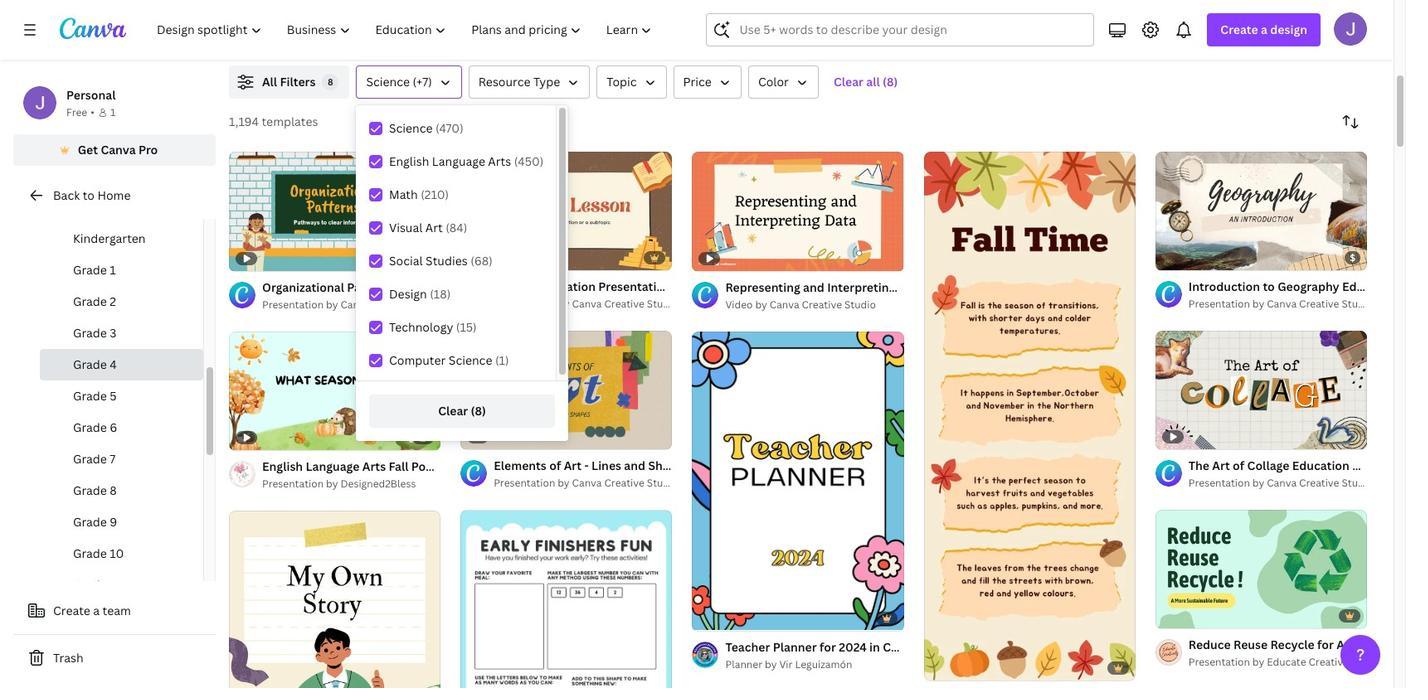 Task type: describe. For each thing, give the bounding box(es) containing it.
back to home
[[53, 187, 131, 203]]

grade 2 link
[[40, 286, 203, 318]]

grade 10 link
[[40, 538, 203, 570]]

7
[[110, 451, 116, 467]]

topic
[[607, 74, 637, 90]]

lesson by canva creative studio link for energy transformation
[[1171, 29, 1406, 46]]

presentation by educate creatively link
[[1189, 655, 1367, 671]]

language
[[432, 153, 485, 169]]

technology
[[389, 319, 453, 335]]

1 for 1 of 10
[[1167, 609, 1172, 622]]

technology (15)
[[389, 319, 477, 335]]

of for presentation by educate creatively
[[1174, 609, 1183, 622]]

canva inside button
[[101, 142, 136, 158]]

computer science (1)
[[389, 353, 509, 368]]

back
[[53, 187, 80, 203]]

studio inside introduction to waves lesson by canva creative studio
[[387, 30, 419, 44]]

design
[[389, 286, 427, 302]]

grade for grade 7
[[73, 451, 107, 467]]

grade 11 link
[[40, 570, 203, 601]]

science (+7) button
[[356, 66, 462, 99]]

lesson for the water cycle
[[868, 30, 902, 44]]

1 vertical spatial 10
[[1185, 609, 1196, 622]]

resource
[[478, 74, 531, 90]]

lesson by canva creative studio link for introduction to electricity
[[565, 29, 815, 46]]

clear (8)
[[438, 403, 486, 419]]

to for home
[[83, 187, 95, 203]]

grade 5 link
[[40, 381, 203, 412]]

the
[[868, 12, 889, 27]]

grade 7 link
[[40, 444, 203, 475]]

introduction to geography education presentation in a brown and beige scrapbook style image
[[1155, 152, 1367, 271]]

canva inside introduction to electricity lesson by canva creative studio
[[616, 30, 645, 44]]

grade for grade 1
[[73, 262, 107, 278]]

fall time educational infographic in orange colors in a simple style image
[[924, 152, 1135, 681]]

studio inside the video by canva creative studio link
[[844, 297, 876, 312]]

pop
[[932, 639, 954, 655]]

clear all (8) button
[[825, 66, 906, 99]]

teacher planner for 2024 in colorful pop retro flowers style image
[[692, 332, 904, 631]]

color button
[[748, 66, 819, 99]]

home
[[97, 187, 131, 203]]

design (18)
[[389, 286, 451, 302]]

(1)
[[495, 353, 509, 368]]

0 horizontal spatial (8)
[[471, 403, 486, 419]]

canva inside energy transformation lesson by canva creative studio
[[1222, 30, 1251, 44]]

(15)
[[456, 319, 477, 335]]

grade 8
[[73, 483, 117, 499]]

clear (8) button
[[369, 395, 555, 428]]

creative inside introduction to waves lesson by canva creative studio
[[345, 30, 385, 44]]

filters
[[280, 74, 316, 90]]

(210)
[[421, 187, 449, 202]]

style
[[1037, 639, 1066, 655]]

2
[[110, 294, 116, 309]]

0 horizontal spatial 10
[[110, 546, 124, 562]]

clear for clear all (8)
[[834, 74, 864, 90]]

create for create a design
[[1221, 22, 1258, 37]]

1 horizontal spatial planner
[[773, 639, 817, 655]]

of for presentation by canva creative studio
[[1174, 250, 1183, 263]]

grade 7
[[73, 451, 116, 467]]

energy transformation lesson by canva creative studio
[[1171, 12, 1328, 44]]

teacher planner for 2024 in colorful pop retro flowers style planner by vir leguizamón
[[725, 639, 1066, 672]]

by inside introduction to waves lesson by canva creative studio
[[298, 30, 310, 44]]

arts
[[488, 153, 511, 169]]

team
[[102, 603, 131, 619]]

to for electricity
[[639, 12, 651, 27]]

free
[[66, 105, 87, 119]]

6
[[110, 420, 117, 435]]

introduction for introduction to waves
[[262, 12, 334, 27]]

english language arts (450)
[[389, 153, 544, 169]]

video by canva creative studio link
[[725, 297, 904, 313]]

visual art (84)
[[389, 220, 467, 236]]

grade for grade 3
[[73, 325, 107, 341]]

grade 3 link
[[40, 318, 203, 349]]

all
[[262, 74, 277, 90]]

presentation by designed2bless link
[[262, 476, 441, 493]]

science (470)
[[389, 120, 463, 136]]

create for create a team
[[53, 603, 90, 619]]

Search search field
[[739, 14, 1084, 46]]

2024
[[839, 639, 867, 655]]

the water cycle link
[[868, 11, 1118, 29]]

11
[[110, 577, 122, 593]]

math (210)
[[389, 187, 449, 202]]

by inside presentation by educate creatively link
[[1252, 656, 1264, 670]]

1 of 9 link
[[1155, 152, 1367, 271]]

3
[[110, 325, 117, 341]]

leguizamón
[[795, 657, 852, 672]]

english
[[389, 153, 429, 169]]

energy
[[1171, 12, 1210, 27]]

0 horizontal spatial 9
[[110, 514, 117, 530]]

grade 5
[[73, 388, 117, 404]]

all
[[866, 74, 880, 90]]

science for science (+7)
[[366, 74, 410, 90]]

school
[[96, 199, 133, 215]]

math
[[389, 187, 418, 202]]

free •
[[66, 105, 95, 119]]

teacher
[[725, 639, 770, 655]]

for
[[819, 639, 836, 655]]

science for science (470)
[[389, 120, 433, 136]]

(+7)
[[413, 74, 432, 90]]

grade for grade 2
[[73, 294, 107, 309]]

0 vertical spatial 9
[[1185, 250, 1191, 263]]

(450)
[[514, 153, 544, 169]]

jacob simon image
[[1334, 12, 1367, 46]]

electricity
[[654, 12, 712, 27]]

1,194 templates
[[229, 114, 318, 129]]

video
[[725, 297, 753, 312]]

grade for grade 6
[[73, 420, 107, 435]]

the water cycle lesson by canva creative studio
[[868, 12, 1025, 44]]

trash
[[53, 650, 83, 666]]

1 of 25 link
[[692, 331, 904, 631]]

clear for clear (8)
[[438, 403, 468, 419]]

1 of 9
[[1167, 250, 1191, 263]]

presentation by educate creatively
[[1189, 656, 1357, 670]]

blue elementary early finishers activity worksheet image
[[461, 511, 672, 689]]

grade for grade 9
[[73, 514, 107, 530]]

by inside the water cycle lesson by canva creative studio
[[904, 30, 916, 44]]

grade 2
[[73, 294, 116, 309]]

grade 3
[[73, 325, 117, 341]]



Task type: vqa. For each thing, say whether or not it's contained in the screenshot.
Resource Type button
yes



Task type: locate. For each thing, give the bounding box(es) containing it.
grade up grade 2
[[73, 262, 107, 278]]

grade up create a team
[[73, 577, 107, 593]]

1 of 25
[[704, 611, 733, 623]]

1 vertical spatial planner
[[725, 657, 762, 672]]

a for team
[[93, 603, 100, 619]]

designed2bless
[[340, 477, 416, 491]]

grade for grade 4
[[73, 357, 107, 372]]

lesson by canva creative studio link down transformation
[[1171, 29, 1406, 46]]

create down grade 11
[[53, 603, 90, 619]]

energy transformation image
[[1138, 0, 1406, 4]]

waves
[[351, 12, 387, 27]]

Sort by button
[[1334, 105, 1367, 139]]

resource type
[[478, 74, 560, 90]]

2 lesson from the left
[[565, 30, 599, 44]]

1 vertical spatial 9
[[110, 514, 117, 530]]

1 vertical spatial create
[[53, 603, 90, 619]]

2 vertical spatial science
[[449, 353, 492, 368]]

grade 1
[[73, 262, 116, 278]]

1 lesson from the left
[[262, 30, 296, 44]]

2 lesson by canva creative studio link from the left
[[565, 29, 815, 46]]

introduction to waves lesson by canva creative studio
[[262, 12, 419, 44]]

top level navigation element
[[146, 13, 666, 46]]

a left design
[[1261, 22, 1267, 37]]

grade down grade 9
[[73, 546, 107, 562]]

1 horizontal spatial create
[[1221, 22, 1258, 37]]

introduction up topic
[[565, 12, 637, 27]]

5 grade from the top
[[73, 388, 107, 404]]

3 grade from the top
[[73, 325, 107, 341]]

1 grade from the top
[[73, 262, 107, 278]]

teacher planner for 2024 in colorful pop retro flowers style link
[[725, 638, 1066, 657]]

history education presentation skeleton in a brown beige yellow friendly handdrawn style image
[[461, 152, 672, 271]]

2 grade from the top
[[73, 294, 107, 309]]

1 lesson by canva creative studio link from the left
[[262, 29, 512, 46]]

grade left 4 at bottom
[[73, 357, 107, 372]]

lesson down 'the'
[[868, 30, 902, 44]]

introduction
[[262, 12, 334, 27], [565, 12, 637, 27]]

pre-school
[[73, 199, 133, 215]]

grade left 3
[[73, 325, 107, 341]]

a
[[1261, 22, 1267, 37], [93, 603, 100, 619]]

studio inside energy transformation lesson by canva creative studio
[[1297, 30, 1328, 44]]

water
[[892, 12, 925, 27]]

lesson up topic button
[[565, 30, 599, 44]]

grade left 5
[[73, 388, 107, 404]]

(68)
[[470, 253, 492, 269]]

0 horizontal spatial a
[[93, 603, 100, 619]]

1 introduction from the left
[[262, 12, 334, 27]]

0 vertical spatial 10
[[110, 546, 124, 562]]

social
[[389, 253, 423, 269]]

clear all (8)
[[834, 74, 898, 90]]

templates
[[262, 114, 318, 129]]

colorful
[[883, 639, 929, 655]]

clear down computer science (1)
[[438, 403, 468, 419]]

lesson for introduction to electricity
[[565, 30, 599, 44]]

create a design
[[1221, 22, 1307, 37]]

0 horizontal spatial create
[[53, 603, 90, 619]]

9
[[1185, 250, 1191, 263], [110, 514, 117, 530]]

kindergarten
[[73, 231, 146, 246]]

0 vertical spatial 8
[[328, 75, 333, 88]]

science left (1)
[[449, 353, 492, 368]]

•
[[91, 105, 95, 119]]

lesson inside energy transformation lesson by canva creative studio
[[1171, 30, 1205, 44]]

3 lesson from the left
[[868, 30, 902, 44]]

create inside button
[[53, 603, 90, 619]]

to left waves
[[336, 12, 348, 27]]

grade for grade 5
[[73, 388, 107, 404]]

1 vertical spatial science
[[389, 120, 433, 136]]

by inside the video by canva creative studio link
[[755, 297, 767, 312]]

3 lesson by canva creative studio link from the left
[[868, 29, 1118, 46]]

0 horizontal spatial clear
[[438, 403, 468, 419]]

topic button
[[597, 66, 667, 99]]

1
[[110, 105, 116, 119], [1167, 250, 1172, 263], [110, 262, 116, 278], [1167, 609, 1172, 622], [704, 611, 709, 623]]

4 lesson by canva creative studio link from the left
[[1171, 29, 1406, 46]]

grade 1 link
[[40, 255, 203, 286]]

10 grade from the top
[[73, 546, 107, 562]]

grade left '7'
[[73, 451, 107, 467]]

color
[[758, 74, 789, 90]]

a left team
[[93, 603, 100, 619]]

planner up the vir
[[773, 639, 817, 655]]

8 down '7'
[[110, 483, 117, 499]]

energy transformation link
[[1171, 11, 1406, 29]]

educate
[[1267, 656, 1306, 670]]

grade for grade 8
[[73, 483, 107, 499]]

studio inside introduction to electricity lesson by canva creative studio
[[690, 30, 722, 44]]

lesson by canva creative studio link
[[262, 29, 512, 46], [565, 29, 815, 46], [868, 29, 1118, 46], [1171, 29, 1406, 46]]

8 grade from the top
[[73, 483, 107, 499]]

8 filter options selected element
[[322, 74, 339, 90]]

create a team
[[53, 603, 131, 619]]

studio inside the water cycle lesson by canva creative studio
[[993, 30, 1025, 44]]

1 horizontal spatial a
[[1261, 22, 1267, 37]]

science inside button
[[366, 74, 410, 90]]

pro
[[139, 142, 158, 158]]

introduction to electricity lesson by canva creative studio
[[565, 12, 722, 44]]

lesson by canva creative studio link down waves
[[262, 29, 512, 46]]

get
[[78, 142, 98, 158]]

grade for grade 11
[[73, 577, 107, 593]]

introduction up filters
[[262, 12, 334, 27]]

reduce reuse recycle for a sustainable future education presentation in green blue illustrative style image
[[1155, 510, 1367, 629]]

8 inside grade 8 link
[[110, 483, 117, 499]]

science up the english
[[389, 120, 433, 136]]

0 horizontal spatial to
[[83, 187, 95, 203]]

1 horizontal spatial introduction
[[565, 12, 637, 27]]

1 of 10
[[1167, 609, 1196, 622]]

1 for 1
[[110, 105, 116, 119]]

create inside dropdown button
[[1221, 22, 1258, 37]]

personal
[[66, 87, 116, 103]]

1 of 10 link
[[1155, 510, 1367, 629]]

by inside energy transformation lesson by canva creative studio
[[1207, 30, 1219, 44]]

1 horizontal spatial (8)
[[883, 74, 898, 90]]

2 introduction from the left
[[565, 12, 637, 27]]

(8) right all
[[883, 74, 898, 90]]

lesson up all
[[262, 30, 296, 44]]

0 vertical spatial planner
[[773, 639, 817, 655]]

introduction for introduction to electricity
[[565, 12, 637, 27]]

creative inside introduction to electricity lesson by canva creative studio
[[648, 30, 688, 44]]

1 horizontal spatial 10
[[1185, 609, 1196, 622]]

by inside teacher planner for 2024 in colorful pop retro flowers style planner by vir leguizamón
[[765, 657, 777, 672]]

9 grade from the top
[[73, 514, 107, 530]]

4 grade from the top
[[73, 357, 107, 372]]

11 grade from the top
[[73, 577, 107, 593]]

presentation by canva creative studio
[[494, 297, 678, 311], [1189, 297, 1373, 311], [262, 297, 447, 312], [494, 477, 678, 491], [1189, 477, 1373, 491]]

1 vertical spatial 8
[[110, 483, 117, 499]]

science left (+7)
[[366, 74, 410, 90]]

lesson by canva creative studio link down cycle
[[868, 29, 1118, 46]]

grade 8 link
[[40, 475, 203, 507]]

(8)
[[883, 74, 898, 90], [471, 403, 486, 419]]

grade 6
[[73, 420, 117, 435]]

1 horizontal spatial clear
[[834, 74, 864, 90]]

1 vertical spatial a
[[93, 603, 100, 619]]

social studies (68)
[[389, 253, 492, 269]]

a inside dropdown button
[[1261, 22, 1267, 37]]

a inside button
[[93, 603, 100, 619]]

of
[[1174, 250, 1183, 263], [1174, 609, 1183, 622], [711, 611, 720, 623]]

planner by vir leguizamón link
[[725, 657, 904, 673]]

lesson inside introduction to waves lesson by canva creative studio
[[262, 30, 296, 44]]

None search field
[[706, 13, 1094, 46]]

lesson
[[262, 30, 296, 44], [565, 30, 599, 44], [868, 30, 902, 44], [1171, 30, 1205, 44]]

creative inside energy transformation lesson by canva creative studio
[[1254, 30, 1294, 44]]

planner
[[773, 639, 817, 655], [725, 657, 762, 672]]

1 horizontal spatial 8
[[328, 75, 333, 88]]

grade down grade 8
[[73, 514, 107, 530]]

creatively
[[1309, 656, 1357, 670]]

to right back
[[83, 187, 95, 203]]

science
[[366, 74, 410, 90], [389, 120, 433, 136], [449, 353, 492, 368]]

0 horizontal spatial 8
[[110, 483, 117, 499]]

kindergarten link
[[40, 223, 203, 255]]

a for design
[[1261, 22, 1267, 37]]

cycle
[[928, 12, 959, 27]]

grade left "2"
[[73, 294, 107, 309]]

price
[[683, 74, 712, 90]]

0 horizontal spatial introduction
[[262, 12, 334, 27]]

by inside presentation by designed2bless link
[[326, 477, 338, 491]]

creative inside the water cycle lesson by canva creative studio
[[951, 30, 991, 44]]

to inside the back to home link
[[83, 187, 95, 203]]

1 for 1 of 25
[[704, 611, 709, 623]]

introduction inside introduction to waves lesson by canva creative studio
[[262, 12, 334, 27]]

1 for 1 of 9
[[1167, 250, 1172, 263]]

design
[[1270, 22, 1307, 37]]

lesson for introduction to waves
[[262, 30, 296, 44]]

1 vertical spatial (8)
[[471, 403, 486, 419]]

create down energy transformation image in the right top of the page
[[1221, 22, 1258, 37]]

canva inside introduction to waves lesson by canva creative studio
[[313, 30, 342, 44]]

1 horizontal spatial to
[[336, 12, 348, 27]]

introduction inside introduction to electricity lesson by canva creative studio
[[565, 12, 637, 27]]

1,194
[[229, 114, 259, 129]]

4 lesson from the left
[[1171, 30, 1205, 44]]

(18)
[[430, 286, 451, 302]]

elements of a story activity story book in cream green bright and colorful collage style image
[[229, 511, 441, 689]]

0 vertical spatial a
[[1261, 22, 1267, 37]]

lesson inside the water cycle lesson by canva creative studio
[[868, 30, 902, 44]]

get canva pro
[[78, 142, 158, 158]]

to inside introduction to waves lesson by canva creative studio
[[336, 12, 348, 27]]

lesson by canva creative studio link for introduction to waves
[[262, 29, 512, 46]]

clear left all
[[834, 74, 864, 90]]

grade down grade 7
[[73, 483, 107, 499]]

to
[[336, 12, 348, 27], [639, 12, 651, 27], [83, 187, 95, 203]]

flowers
[[991, 639, 1034, 655]]

studies
[[426, 253, 468, 269]]

1 horizontal spatial 9
[[1185, 250, 1191, 263]]

grade left 6
[[73, 420, 107, 435]]

1 vertical spatial clear
[[438, 403, 468, 419]]

grade for grade 10
[[73, 546, 107, 562]]

canva inside the water cycle lesson by canva creative studio
[[919, 30, 948, 44]]

lesson inside introduction to electricity lesson by canva creative studio
[[565, 30, 599, 44]]

to for waves
[[336, 12, 348, 27]]

6 grade from the top
[[73, 420, 107, 435]]

planner down teacher
[[725, 657, 762, 672]]

lesson by canva creative studio link for the water cycle
[[868, 29, 1118, 46]]

0 vertical spatial clear
[[834, 74, 864, 90]]

lesson down energy
[[1171, 30, 1205, 44]]

0 horizontal spatial planner
[[725, 657, 762, 672]]

all filters
[[262, 74, 316, 90]]

8 right filters
[[328, 75, 333, 88]]

$
[[1350, 251, 1355, 264]]

in
[[869, 639, 880, 655]]

science (+7)
[[366, 74, 432, 90]]

0 vertical spatial create
[[1221, 22, 1258, 37]]

lesson by canva creative studio link down electricity
[[565, 29, 815, 46]]

resource type button
[[469, 66, 590, 99]]

(8) down computer science (1)
[[471, 403, 486, 419]]

7 grade from the top
[[73, 451, 107, 467]]

0 vertical spatial science
[[366, 74, 410, 90]]

to inside introduction to electricity lesson by canva creative studio
[[639, 12, 651, 27]]

25
[[722, 611, 733, 623]]

5
[[110, 388, 117, 404]]

0 vertical spatial (8)
[[883, 74, 898, 90]]

to left electricity
[[639, 12, 651, 27]]

pre-
[[73, 199, 96, 215]]

2 horizontal spatial to
[[639, 12, 651, 27]]

10
[[110, 546, 124, 562], [1185, 609, 1196, 622]]

by inside introduction to electricity lesson by canva creative studio
[[601, 30, 613, 44]]



